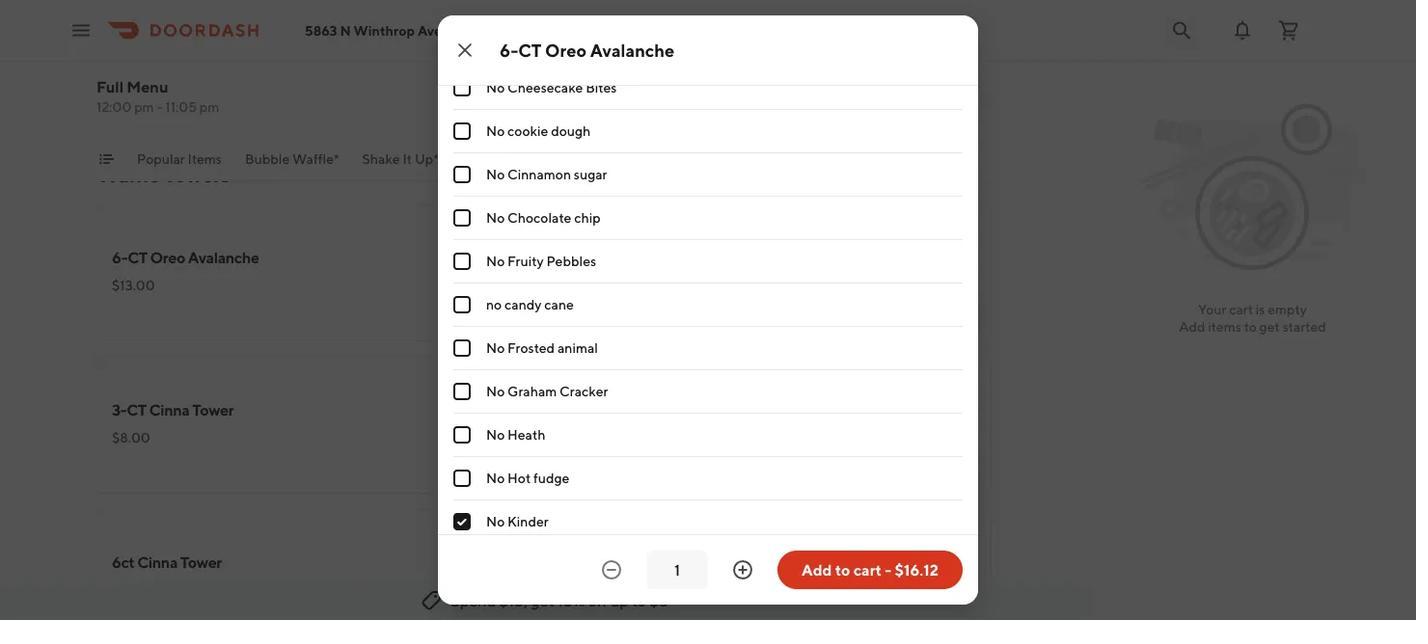 Task type: describe. For each thing, give the bounding box(es) containing it.
2 pm from the left
[[200, 99, 219, 115]]

no for no kinder
[[486, 514, 505, 530]]

add button for 3-ct cinna tower
[[475, 452, 525, 482]]

heath
[[508, 427, 546, 443]]

No Fruity Pebbles checkbox
[[454, 253, 471, 270]]

cream
[[508, 36, 549, 52]]

popular items button
[[137, 150, 222, 180]]

frosted
[[508, 340, 555, 356]]

to inside button
[[835, 561, 851, 579]]

open menu image
[[69, 19, 93, 42]]

1 horizontal spatial towers*
[[505, 151, 552, 167]]

hot
[[508, 470, 531, 486]]

no for no chocolate chip
[[486, 210, 505, 226]]

pint*
[[743, 151, 773, 167]]

0 horizontal spatial 6-
[[112, 248, 128, 267]]

up
[[611, 592, 629, 610]]

no for no cookie dough
[[486, 123, 505, 139]]

$10.00
[[112, 42, 157, 58]]

No Graham Cracker checkbox
[[454, 383, 471, 400]]

0 vertical spatial tower
[[192, 401, 234, 419]]

add to cart - $16.12
[[802, 561, 939, 579]]

ave
[[418, 22, 442, 38]]

no kinder
[[486, 514, 549, 530]]

to for $5
[[632, 592, 647, 610]]

$16.12
[[895, 561, 939, 579]]

spend $15, get 15% off up to $5
[[451, 592, 668, 610]]

no cream cheese glaze
[[486, 36, 630, 52]]

add button for 6-ct oreo avalanche
[[475, 299, 525, 330]]

bubble waffle*
[[245, 151, 339, 167]]

sugar
[[574, 166, 607, 182]]

your
[[1199, 302, 1227, 317]]

No cookie dough checkbox
[[454, 123, 471, 140]]

fruity
[[508, 253, 544, 269]]

12:00
[[96, 99, 132, 115]]

no
[[486, 297, 502, 313]]

1 vertical spatial cinna
[[137, 553, 178, 572]]

cracker
[[560, 384, 608, 399]]

pebbles
[[547, 253, 596, 269]]

items
[[188, 151, 222, 167]]

add inside button
[[802, 561, 832, 579]]

1 horizontal spatial waffle towers*
[[462, 151, 552, 167]]

3
[[602, 553, 610, 572]]

byo 6 ct
[[567, 248, 634, 267]]

1 horizontal spatial waffle
[[462, 151, 502, 167]]

spend
[[451, 592, 496, 610]]

chip
[[574, 210, 601, 226]]

no for no heath
[[486, 427, 505, 443]]

add to cart - $16.12 button
[[778, 551, 963, 590]]

byo 3 ct
[[567, 553, 633, 572]]

11:05
[[165, 99, 197, 115]]

6-ct oreo avalanche dialog
[[438, 0, 978, 605]]

3-ct cinna tower
[[112, 401, 234, 419]]

full menu 12:00 pm - 11:05 pm
[[96, 78, 219, 115]]

add inside your cart is empty add items to get started
[[1179, 319, 1206, 335]]

cinnamon
[[508, 166, 571, 182]]

$15,
[[499, 592, 528, 610]]

1 vertical spatial tower
[[180, 553, 222, 572]]

no hot fudge
[[486, 470, 570, 486]]

scoops* button
[[672, 150, 720, 180]]

no graham cracker
[[486, 384, 608, 399]]

ct inside dialog
[[518, 40, 542, 60]]

n
[[340, 22, 351, 38]]

No Hot fudge checkbox
[[454, 470, 471, 487]]

pint* button
[[743, 150, 773, 180]]

eiffel minis* button
[[575, 150, 649, 180]]

graham
[[508, 384, 557, 399]]

off
[[588, 592, 608, 610]]

to for get
[[1244, 319, 1257, 335]]

no fruity pebbles
[[486, 253, 596, 269]]

no candy cane
[[486, 297, 574, 313]]

bubble
[[245, 151, 290, 167]]

shake it up*
[[362, 151, 439, 167]]

6
[[602, 248, 611, 267]]

cart inside add to cart - $16.12 button
[[854, 561, 882, 579]]

cheese
[[552, 36, 595, 52]]

cookie
[[508, 123, 548, 139]]

chocolate for chip
[[508, 210, 572, 226]]

0 horizontal spatial towers*
[[163, 162, 238, 187]]

0 horizontal spatial waffle towers*
[[96, 162, 238, 187]]

bites
[[586, 80, 617, 96]]

menu
[[127, 78, 168, 96]]

1 vertical spatial get
[[531, 592, 554, 610]]

shake it up* button
[[362, 150, 439, 180]]

decrease quantity by 1 image
[[600, 559, 623, 582]]

No Frosted animal checkbox
[[454, 340, 471, 357]]

double chocolate shake
[[112, 13, 278, 31]]

close 6-ct oreo avalanche image
[[454, 39, 477, 62]]

alcohol button
[[796, 150, 843, 180]]

empty
[[1268, 302, 1307, 317]]

cane
[[544, 297, 574, 313]]

3-ct oreo avalanche
[[567, 401, 714, 419]]

animal
[[558, 340, 598, 356]]

1 vertical spatial avalanche
[[188, 248, 259, 267]]

eiffel minis*
[[575, 151, 649, 167]]

No Cream cheese glaze checkbox
[[454, 36, 471, 53]]



Task type: vqa. For each thing, say whether or not it's contained in the screenshot.
4 button
no



Task type: locate. For each thing, give the bounding box(es) containing it.
byo
[[567, 248, 599, 267], [567, 553, 599, 572]]

1 horizontal spatial 3-
[[567, 401, 582, 419]]

no cheesecake bites
[[486, 80, 617, 96]]

0 vertical spatial $13.00
[[112, 277, 155, 293]]

0 vertical spatial cinna
[[149, 401, 190, 419]]

byo for byo 6 ct
[[567, 248, 599, 267]]

$13.00
[[112, 277, 155, 293], [112, 582, 155, 598]]

it
[[403, 151, 412, 167]]

2 no from the top
[[486, 80, 505, 96]]

scoops*
[[672, 151, 720, 167]]

to
[[1244, 319, 1257, 335], [835, 561, 851, 579], [632, 592, 647, 610]]

cinna right 6ct
[[137, 553, 178, 572]]

No Heath checkbox
[[454, 427, 471, 444]]

get left "15%"
[[531, 592, 554, 610]]

no
[[486, 36, 505, 52], [486, 80, 505, 96], [486, 123, 505, 139], [486, 166, 505, 182], [486, 210, 505, 226], [486, 253, 505, 269], [486, 340, 505, 356], [486, 384, 505, 399], [486, 427, 505, 443], [486, 470, 505, 486], [486, 514, 505, 530]]

2 vertical spatial to
[[632, 592, 647, 610]]

$5
[[650, 592, 668, 610]]

1 horizontal spatial cart
[[1230, 302, 1254, 317]]

2 horizontal spatial oreo
[[605, 401, 640, 419]]

1 $13.00 from the top
[[112, 277, 155, 293]]

6 no from the top
[[486, 253, 505, 269]]

double
[[112, 13, 162, 31]]

no for no hot fudge
[[486, 470, 505, 486]]

cart left is
[[1230, 302, 1254, 317]]

avalanche
[[590, 40, 675, 60], [188, 248, 259, 267], [643, 401, 714, 419]]

byo left 6
[[567, 248, 599, 267]]

3-
[[112, 401, 127, 419], [567, 401, 582, 419]]

6-ct oreo avalanche down popular items 'button'
[[112, 248, 259, 267]]

0 horizontal spatial chocolate
[[165, 13, 235, 31]]

0 horizontal spatial waffle
[[96, 162, 160, 187]]

1 horizontal spatial -
[[885, 561, 892, 579]]

2 vertical spatial oreo
[[605, 401, 640, 419]]

1 no from the top
[[486, 36, 505, 52]]

0 vertical spatial 6-
[[500, 40, 518, 60]]

no for no fruity pebbles
[[486, 253, 505, 269]]

- inside button
[[885, 561, 892, 579]]

0 vertical spatial 6-ct oreo avalanche
[[500, 40, 675, 60]]

9 no from the top
[[486, 427, 505, 443]]

1 pm from the left
[[134, 99, 154, 115]]

no right close 6-ct oreo avalanche icon
[[486, 36, 505, 52]]

1 vertical spatial 6-ct oreo avalanche
[[112, 248, 259, 267]]

oreo inside 6-ct oreo avalanche dialog
[[545, 40, 587, 60]]

cart left the $16.12
[[854, 561, 882, 579]]

to inside your cart is empty add items to get started
[[1244, 319, 1257, 335]]

0 horizontal spatial oreo
[[150, 248, 185, 267]]

chocolate inside 6-ct oreo avalanche dialog
[[508, 210, 572, 226]]

6ct cinna tower
[[112, 553, 222, 572]]

0 horizontal spatial to
[[632, 592, 647, 610]]

5 no from the top
[[486, 210, 505, 226]]

no chocolate chip
[[486, 210, 601, 226]]

is
[[1256, 302, 1265, 317]]

waffle towers* down 11:05
[[96, 162, 238, 187]]

3- for 3-ct oreo avalanche
[[567, 401, 582, 419]]

byo left the 3
[[567, 553, 599, 572]]

3- down cracker
[[567, 401, 582, 419]]

to left the $16.12
[[835, 561, 851, 579]]

No Chocolate chip checkbox
[[454, 209, 471, 227]]

no right no chocolate chip checkbox
[[486, 210, 505, 226]]

1 vertical spatial chocolate
[[508, 210, 572, 226]]

1 vertical spatial cart
[[854, 561, 882, 579]]

6-ct oreo avalanche inside dialog
[[500, 40, 675, 60]]

5863 n winthrop ave
[[305, 22, 442, 38]]

0 vertical spatial avalanche
[[590, 40, 675, 60]]

ct
[[518, 40, 542, 60], [127, 248, 147, 267], [614, 248, 634, 267], [127, 401, 146, 419], [582, 401, 602, 419], [613, 553, 633, 572]]

full
[[96, 78, 124, 96]]

to down is
[[1244, 319, 1257, 335]]

0 horizontal spatial -
[[157, 99, 163, 115]]

glaze
[[598, 36, 630, 52]]

chocolate down cinnamon at the top left of page
[[508, 210, 572, 226]]

started
[[1283, 319, 1327, 335]]

pm down menu
[[134, 99, 154, 115]]

0 vertical spatial -
[[157, 99, 163, 115]]

alcohol
[[796, 151, 843, 167]]

2 3- from the left
[[567, 401, 582, 419]]

cart
[[1230, 302, 1254, 317], [854, 561, 882, 579]]

waffle
[[462, 151, 502, 167], [96, 162, 160, 187]]

fudge
[[534, 470, 570, 486]]

pm right 11:05
[[200, 99, 219, 115]]

1 horizontal spatial to
[[835, 561, 851, 579]]

1 3- from the left
[[112, 401, 127, 419]]

no for no graham cracker
[[486, 384, 505, 399]]

no frosted animal
[[486, 340, 598, 356]]

cinna
[[149, 401, 190, 419], [137, 553, 178, 572]]

no left fruity
[[486, 253, 505, 269]]

3 no from the top
[[486, 123, 505, 139]]

1 horizontal spatial 6-ct oreo avalanche
[[500, 40, 675, 60]]

chocolate for shake
[[165, 13, 235, 31]]

chocolate left shake
[[165, 13, 235, 31]]

no cinnamon sugar
[[486, 166, 607, 182]]

towers* down cookie
[[505, 151, 552, 167]]

no left heath
[[486, 427, 505, 443]]

1 horizontal spatial pm
[[200, 99, 219, 115]]

$13.00 for 6-
[[112, 277, 155, 293]]

winthrop
[[354, 22, 415, 38]]

no right the no graham cracker 'option'
[[486, 384, 505, 399]]

oreo up the no cheesecake bites
[[545, 40, 587, 60]]

0 horizontal spatial 3-
[[112, 401, 127, 419]]

- left 11:05
[[157, 99, 163, 115]]

1 vertical spatial $13.00
[[112, 582, 155, 598]]

kinder
[[508, 514, 549, 530]]

popular
[[137, 151, 185, 167]]

waffle*
[[292, 151, 339, 167]]

get down is
[[1260, 319, 1280, 335]]

1 horizontal spatial chocolate
[[508, 210, 572, 226]]

no candy cane checkbox
[[454, 296, 471, 314]]

bubble waffle* button
[[245, 150, 339, 180]]

0 horizontal spatial pm
[[134, 99, 154, 115]]

no right "no cheesecake bites" checkbox
[[486, 80, 505, 96]]

1 vertical spatial oreo
[[150, 248, 185, 267]]

eiffel
[[575, 151, 607, 167]]

1 horizontal spatial 6-
[[500, 40, 518, 60]]

- inside full menu 12:00 pm - 11:05 pm
[[157, 99, 163, 115]]

3- for 3-ct cinna tower
[[112, 401, 127, 419]]

waffle down no cookie dough "checkbox"
[[462, 151, 502, 167]]

4 no from the top
[[486, 166, 505, 182]]

0 vertical spatial oreo
[[545, 40, 587, 60]]

add button
[[475, 64, 525, 95], [475, 299, 525, 330], [475, 452, 525, 482], [931, 452, 980, 482]]

candy
[[505, 297, 542, 313]]

waffle towers* down cookie
[[462, 151, 552, 167]]

0 vertical spatial to
[[1244, 319, 1257, 335]]

8 no from the top
[[486, 384, 505, 399]]

1 byo from the top
[[567, 248, 599, 267]]

no for no cheesecake bites
[[486, 80, 505, 96]]

up*
[[415, 151, 439, 167]]

7 no from the top
[[486, 340, 505, 356]]

no left cookie
[[486, 123, 505, 139]]

1 vertical spatial byo
[[567, 553, 599, 572]]

No Cheesecake Bites checkbox
[[454, 79, 471, 96]]

no cookie dough
[[486, 123, 591, 139]]

0 vertical spatial chocolate
[[165, 13, 235, 31]]

11 no from the top
[[486, 514, 505, 530]]

2 $13.00 from the top
[[112, 582, 155, 598]]

6-ct oreo avalanche
[[500, 40, 675, 60], [112, 248, 259, 267]]

Current quantity is 1 number field
[[658, 560, 697, 581]]

avalanche inside 6-ct oreo avalanche dialog
[[590, 40, 675, 60]]

1 vertical spatial to
[[835, 561, 851, 579]]

get inside your cart is empty add items to get started
[[1260, 319, 1280, 335]]

0 vertical spatial get
[[1260, 319, 1280, 335]]

Item Search search field
[[714, 91, 977, 112]]

no left hot
[[486, 470, 505, 486]]

chocolate
[[165, 13, 235, 31], [508, 210, 572, 226]]

2 byo from the top
[[567, 553, 599, 572]]

no for no cinnamon sugar
[[486, 166, 505, 182]]

10 no from the top
[[486, 470, 505, 486]]

No Cinnamon sugar checkbox
[[454, 166, 471, 183]]

no heath
[[486, 427, 546, 443]]

0 horizontal spatial 6-ct oreo avalanche
[[112, 248, 259, 267]]

no for no frosted animal
[[486, 340, 505, 356]]

2 horizontal spatial to
[[1244, 319, 1257, 335]]

items
[[1208, 319, 1242, 335]]

your cart is empty add items to get started
[[1179, 302, 1327, 335]]

waffle down 12:00
[[96, 162, 160, 187]]

6-ct oreo avalanche up bites
[[500, 40, 675, 60]]

no left kinder at the left bottom
[[486, 514, 505, 530]]

shake
[[362, 151, 400, 167]]

oreo down cracker
[[605, 401, 640, 419]]

6- inside 6-ct oreo avalanche dialog
[[500, 40, 518, 60]]

5863 n winthrop ave button
[[305, 22, 457, 38]]

towers* left bubble
[[163, 162, 238, 187]]

3- up $8.00
[[112, 401, 127, 419]]

popular items
[[137, 151, 222, 167]]

0 vertical spatial cart
[[1230, 302, 1254, 317]]

$8.00
[[112, 430, 150, 446]]

-
[[157, 99, 163, 115], [885, 561, 892, 579]]

1 horizontal spatial oreo
[[545, 40, 587, 60]]

tower
[[192, 401, 234, 419], [180, 553, 222, 572]]

cheesecake
[[508, 80, 583, 96]]

no right no cinnamon sugar checkbox on the left of page
[[486, 166, 505, 182]]

dough
[[551, 123, 591, 139]]

6-
[[500, 40, 518, 60], [112, 248, 128, 267]]

0 vertical spatial byo
[[567, 248, 599, 267]]

notification bell image
[[1231, 19, 1254, 42]]

cart inside your cart is empty add items to get started
[[1230, 302, 1254, 317]]

1 horizontal spatial get
[[1260, 319, 1280, 335]]

$12.00
[[567, 277, 611, 293]]

0 horizontal spatial cart
[[854, 561, 882, 579]]

1 vertical spatial -
[[885, 561, 892, 579]]

shake
[[238, 13, 278, 31]]

increase quantity by 1 image
[[731, 559, 755, 582]]

no right no frosted animal option
[[486, 340, 505, 356]]

0 horizontal spatial get
[[531, 592, 554, 610]]

byo for byo 3 ct
[[567, 553, 599, 572]]

- left the $16.12
[[885, 561, 892, 579]]

2 vertical spatial avalanche
[[643, 401, 714, 419]]

oreo
[[545, 40, 587, 60], [150, 248, 185, 267], [605, 401, 640, 419]]

6ct
[[112, 553, 134, 572]]

1 vertical spatial 6-
[[112, 248, 128, 267]]

15%
[[557, 592, 585, 610]]

to right up on the left of the page
[[632, 592, 647, 610]]

No Kinder checkbox
[[454, 513, 471, 531]]

no for no cream cheese glaze
[[486, 36, 505, 52]]

minis*
[[610, 151, 649, 167]]

cinna up $8.00
[[149, 401, 190, 419]]

0 items, open order cart image
[[1278, 19, 1301, 42]]

oreo down popular items 'button'
[[150, 248, 185, 267]]

waffle towers*
[[462, 151, 552, 167], [96, 162, 238, 187]]

$13.00 for 6ct
[[112, 582, 155, 598]]

add button for double chocolate shake
[[475, 64, 525, 95]]

5863
[[305, 22, 337, 38]]

towers*
[[505, 151, 552, 167], [163, 162, 238, 187]]



